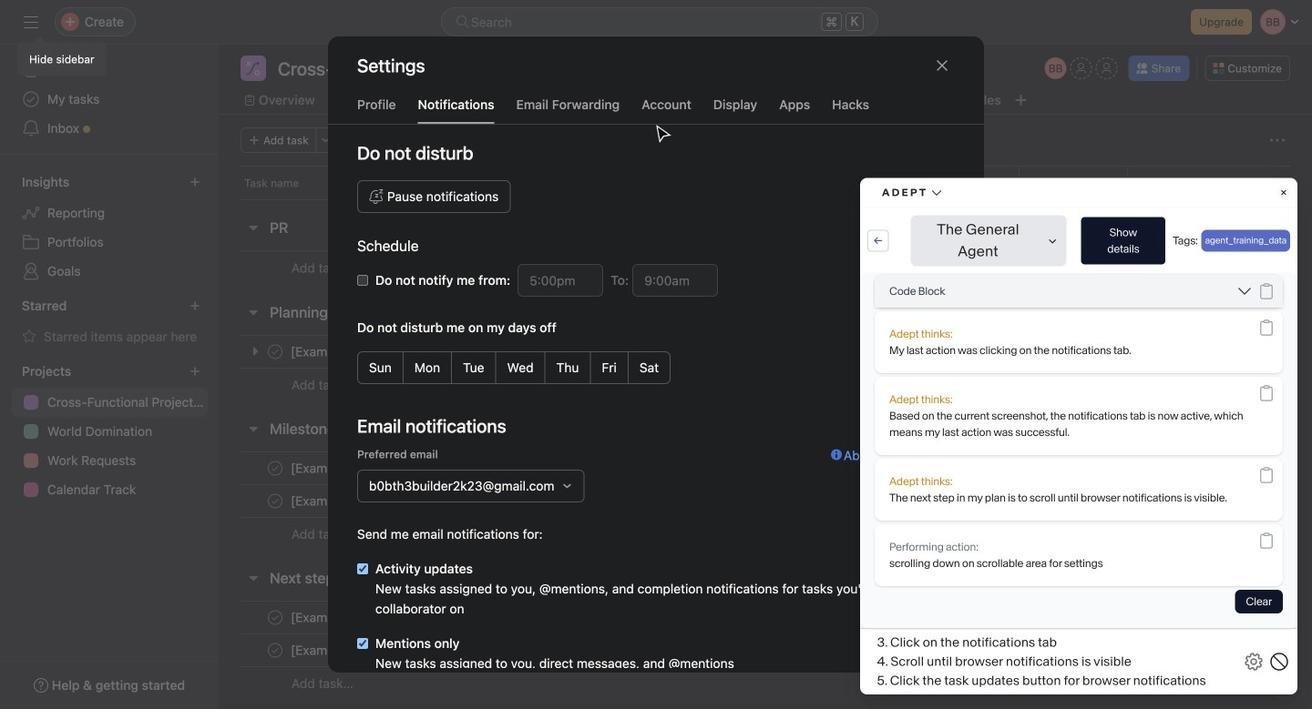 Task type: describe. For each thing, give the bounding box(es) containing it.
close this dialog image
[[935, 58, 950, 73]]

[example] approve campaign copy cell
[[219, 601, 802, 635]]

Task name text field
[[287, 460, 449, 478]]

insights element
[[0, 166, 219, 290]]

hide sidebar image
[[24, 15, 38, 29]]

mark complete checkbox for [example] find venue for holiday party cell at bottom
[[264, 640, 286, 662]]

manage project members image
[[1045, 57, 1067, 79]]

line_and_symbols image
[[246, 61, 261, 76]]

settings tab list
[[328, 95, 984, 125]]

projects element
[[0, 355, 219, 508]]

header planning tree grid
[[219, 335, 1312, 402]]

mark complete image for mark complete option inside [example] find venue for holiday party cell
[[264, 640, 286, 662]]

starred element
[[0, 290, 219, 355]]

header next steps tree grid
[[219, 601, 1312, 701]]



Task type: locate. For each thing, give the bounding box(es) containing it.
global element
[[0, 45, 219, 154]]

1 mark complete checkbox from the top
[[264, 458, 286, 480]]

1 collapse task list for this group image from the top
[[246, 305, 261, 320]]

1 vertical spatial collapse task list for this group image
[[246, 571, 261, 586]]

Mark complete checkbox
[[264, 607, 286, 629]]

1 mark complete image from the top
[[264, 491, 286, 513]]

1 vertical spatial mark complete image
[[264, 640, 286, 662]]

task name text field inside [example] evaluate new email marketing platform cell
[[287, 493, 586, 511]]

mark complete checkbox inside [example] finalize budget cell
[[264, 458, 286, 480]]

1 vertical spatial collapse task list for this group image
[[246, 422, 261, 437]]

mark complete checkbox for [example] evaluate new email marketing platform cell
[[264, 491, 286, 513]]

task name text field for mark complete image within [example] finalize budget cell
[[287, 493, 586, 511]]

tooltip
[[18, 38, 105, 75]]

2 mark complete checkbox from the top
[[264, 491, 286, 513]]

mark complete image inside [example] finalize budget cell
[[264, 458, 286, 480]]

0 vertical spatial collapse task list for this group image
[[246, 221, 261, 235]]

row
[[219, 166, 1312, 200], [241, 199, 1290, 200], [219, 251, 1312, 285], [219, 368, 1312, 402], [219, 452, 1312, 486], [219, 485, 1312, 519], [219, 518, 1312, 551], [219, 601, 1312, 635], [219, 634, 1312, 668], [219, 667, 1312, 701]]

2 mark complete image from the top
[[264, 607, 286, 629]]

mark complete checkbox for [example] finalize budget cell on the bottom of the page
[[264, 458, 286, 480]]

task name text field inside [example] approve campaign copy cell
[[287, 609, 501, 627]]

mark complete checkbox inside [example] find venue for holiday party cell
[[264, 640, 286, 662]]

0 vertical spatial task name text field
[[287, 493, 586, 511]]

[example] evaluate new email marketing platform cell
[[219, 485, 802, 519]]

collapse task list for this group image for header next steps tree grid
[[246, 571, 261, 586]]

collapse task list for this group image for header planning tree grid
[[246, 305, 261, 320]]

task name text field inside [example] find venue for holiday party cell
[[287, 642, 522, 660]]

Mark complete checkbox
[[264, 458, 286, 480], [264, 491, 286, 513], [264, 640, 286, 662]]

None checkbox
[[357, 275, 368, 286], [357, 639, 368, 650], [357, 275, 368, 286], [357, 639, 368, 650]]

2 vertical spatial mark complete checkbox
[[264, 640, 286, 662]]

mark complete image inside [example] evaluate new email marketing platform cell
[[264, 491, 286, 513]]

None text field
[[273, 56, 525, 81], [518, 264, 603, 297], [633, 264, 718, 297], [273, 56, 525, 81], [518, 264, 603, 297], [633, 264, 718, 297]]

[example] finalize budget cell
[[219, 452, 802, 486]]

mark complete image for [example] evaluate new email marketing platform cell
[[264, 491, 286, 513]]

3 task name text field from the top
[[287, 642, 522, 660]]

0 vertical spatial mark complete image
[[264, 491, 286, 513]]

mark complete image
[[264, 458, 286, 480], [264, 640, 286, 662]]

2 collapse task list for this group image from the top
[[246, 422, 261, 437]]

1 task name text field from the top
[[287, 493, 586, 511]]

mark complete checkbox inside [example] evaluate new email marketing platform cell
[[264, 491, 286, 513]]

mark complete image inside [example] approve campaign copy cell
[[264, 607, 286, 629]]

[example] find venue for holiday party cell
[[219, 634, 802, 668]]

None checkbox
[[357, 564, 368, 575]]

0 vertical spatial mark complete image
[[264, 458, 286, 480]]

2 vertical spatial task name text field
[[287, 642, 522, 660]]

task name text field for mark complete icon within [example] approve campaign copy cell
[[287, 642, 522, 660]]

collapse task list for this group image
[[246, 305, 261, 320], [246, 571, 261, 586]]

2 task name text field from the top
[[287, 609, 501, 627]]

1 mark complete image from the top
[[264, 458, 286, 480]]

1 vertical spatial mark complete checkbox
[[264, 491, 286, 513]]

1 vertical spatial task name text field
[[287, 609, 501, 627]]

Task name text field
[[287, 493, 586, 511], [287, 609, 501, 627], [287, 642, 522, 660]]

2 collapse task list for this group image from the top
[[246, 571, 261, 586]]

collapse task list for this group image
[[246, 221, 261, 235], [246, 422, 261, 437]]

0 vertical spatial mark complete checkbox
[[264, 458, 286, 480]]

1 vertical spatial mark complete image
[[264, 607, 286, 629]]

mark complete image inside [example] find venue for holiday party cell
[[264, 640, 286, 662]]

2 mark complete image from the top
[[264, 640, 286, 662]]

0 vertical spatial collapse task list for this group image
[[246, 305, 261, 320]]

dialog
[[328, 36, 984, 710]]

mark complete image for mark complete option inside [example] finalize budget cell
[[264, 458, 286, 480]]

1 collapse task list for this group image from the top
[[246, 221, 261, 235]]

header milestones tree grid
[[219, 452, 1312, 551]]

mark complete image for [example] approve campaign copy cell
[[264, 607, 286, 629]]

3 mark complete checkbox from the top
[[264, 640, 286, 662]]

mark complete image
[[264, 491, 286, 513], [264, 607, 286, 629]]



Task type: vqa. For each thing, say whether or not it's contained in the screenshot.
1st ja from the bottom of the page
no



